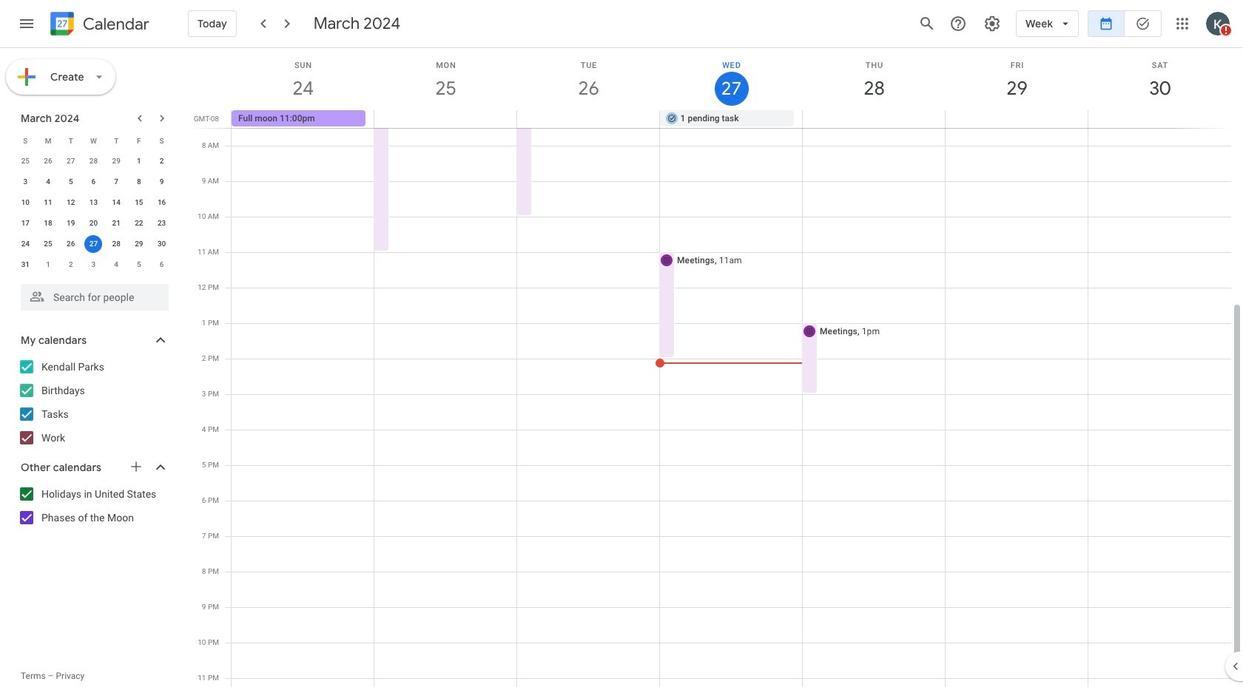 Task type: locate. For each thing, give the bounding box(es) containing it.
12 element
[[62, 194, 80, 212]]

15 element
[[130, 194, 148, 212]]

april 3 element
[[85, 256, 103, 274]]

cell
[[375, 110, 517, 128], [517, 110, 660, 128], [803, 110, 946, 128], [946, 110, 1088, 128], [1088, 110, 1231, 128], [82, 234, 105, 255]]

my calendars list
[[3, 355, 184, 450]]

29 element
[[130, 235, 148, 253]]

row
[[225, 110, 1244, 128], [14, 130, 173, 151], [14, 151, 173, 172], [14, 172, 173, 192], [14, 192, 173, 213], [14, 213, 173, 234], [14, 234, 173, 255], [14, 255, 173, 275]]

2 element
[[153, 153, 171, 170]]

21 element
[[107, 215, 125, 232]]

18 element
[[39, 215, 57, 232]]

6 element
[[85, 173, 103, 191]]

9 element
[[153, 173, 171, 191]]

25 element
[[39, 235, 57, 253]]

20 element
[[85, 215, 103, 232]]

31 element
[[17, 256, 34, 274]]

march 2024 grid
[[14, 130, 173, 275]]

26 element
[[62, 235, 80, 253]]

14 element
[[107, 194, 125, 212]]

grid
[[190, 48, 1244, 688]]

february 26 element
[[39, 153, 57, 170]]

april 4 element
[[107, 256, 125, 274]]

heading inside calendar element
[[80, 15, 149, 33]]

cell inside march 2024 grid
[[82, 234, 105, 255]]

None search field
[[0, 278, 184, 311]]

4 element
[[39, 173, 57, 191]]

heading
[[80, 15, 149, 33]]

february 29 element
[[107, 153, 125, 170]]

28 element
[[107, 235, 125, 253]]

february 28 element
[[85, 153, 103, 170]]

17 element
[[17, 215, 34, 232]]

8 element
[[130, 173, 148, 191]]

other calendars list
[[3, 483, 184, 530]]

february 25 element
[[17, 153, 34, 170]]

add other calendars image
[[129, 460, 144, 475]]

row group
[[14, 151, 173, 275]]



Task type: describe. For each thing, give the bounding box(es) containing it.
settings menu image
[[984, 15, 1002, 33]]

april 6 element
[[153, 256, 171, 274]]

april 2 element
[[62, 256, 80, 274]]

13 element
[[85, 194, 103, 212]]

10 element
[[17, 194, 34, 212]]

april 5 element
[[130, 256, 148, 274]]

30 element
[[153, 235, 171, 253]]

Search for people text field
[[30, 284, 160, 311]]

5 element
[[62, 173, 80, 191]]

19 element
[[62, 215, 80, 232]]

calendar element
[[47, 9, 149, 41]]

main drawer image
[[18, 15, 36, 33]]

27, today element
[[85, 235, 103, 253]]

february 27 element
[[62, 153, 80, 170]]

1 element
[[130, 153, 148, 170]]

3 element
[[17, 173, 34, 191]]

16 element
[[153, 194, 171, 212]]

24 element
[[17, 235, 34, 253]]

22 element
[[130, 215, 148, 232]]

11 element
[[39, 194, 57, 212]]

7 element
[[107, 173, 125, 191]]

23 element
[[153, 215, 171, 232]]

april 1 element
[[39, 256, 57, 274]]



Task type: vqa. For each thing, say whether or not it's contained in the screenshot.
8 ELEMENT on the left top of page
yes



